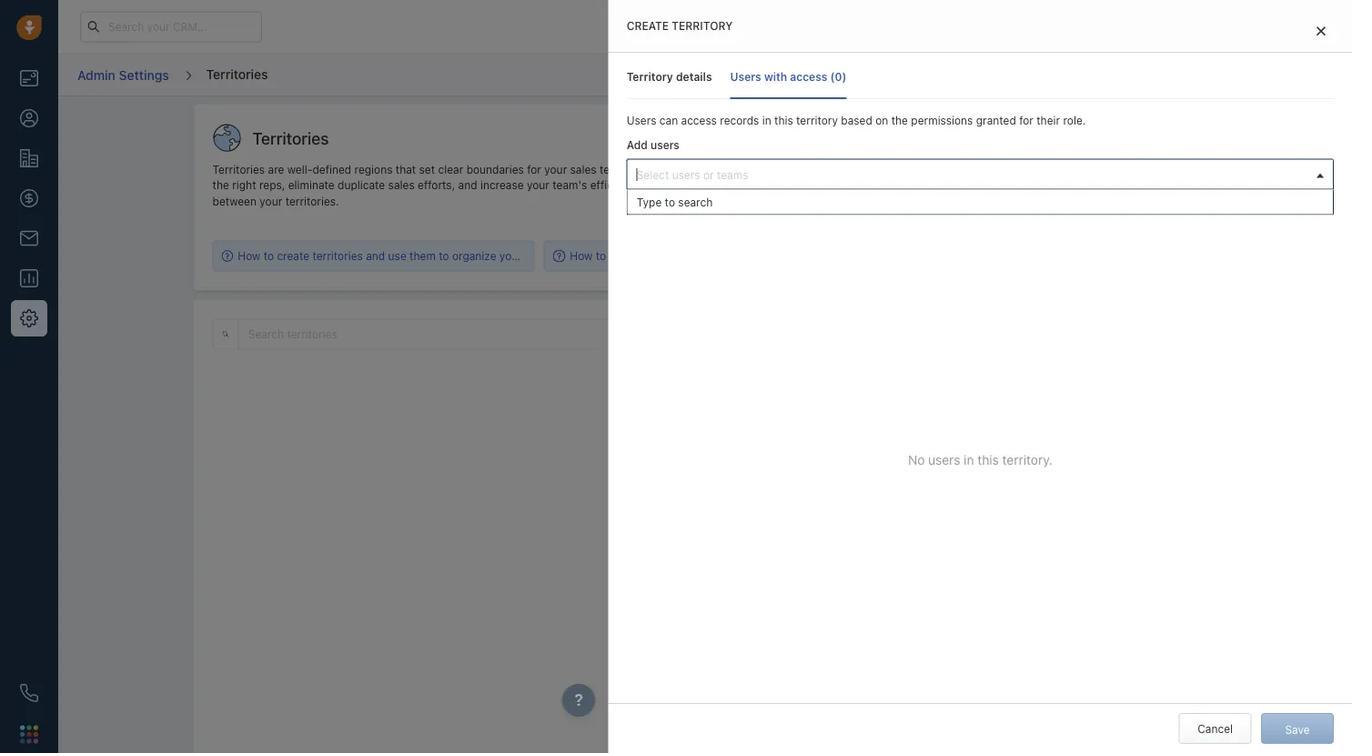 Task type: describe. For each thing, give the bounding box(es) containing it.
territory details
[[627, 70, 712, 83]]

territories are well-defined regions that set clear boundaries for your sales team to go and hit their targets. by creating territories, you can route leads to the right reps, eliminate duplicate sales efforts, and increase your team's efficiency. with territory hierarchy, you can also establish a relationship between your territories.
[[213, 163, 998, 207]]

territories.
[[285, 195, 339, 207]]

route
[[927, 163, 954, 176]]

no
[[908, 452, 925, 467]]

users with access (0) link
[[731, 54, 847, 99]]

phone image
[[20, 684, 38, 703]]

admin settings link
[[76, 61, 170, 89]]

0 vertical spatial you
[[884, 163, 902, 176]]

how to delete territories? link
[[553, 248, 701, 264]]

territory inside territories are well-defined regions that set clear boundaries for your sales team to go and hit their targets. by creating territories, you can route leads to the right reps, eliminate duplicate sales efforts, and increase your team's efficiency. with territory hierarchy, you can also establish a relationship between your territories.
[[673, 179, 715, 192]]

that
[[396, 163, 416, 176]]

hit
[[680, 163, 693, 176]]

0 vertical spatial and
[[658, 163, 677, 176]]

freshworks switcher image
[[20, 726, 38, 744]]

1 vertical spatial sales
[[388, 179, 415, 192]]

permissions
[[911, 114, 973, 127]]

how to delete territories?
[[570, 250, 701, 262]]

reps,
[[259, 179, 285, 192]]

with
[[765, 70, 788, 83]]

how to create territories and use them to organize your team? link
[[222, 248, 557, 264]]

records
[[720, 114, 759, 127]]

0 vertical spatial territories
[[313, 250, 363, 262]]

add
[[627, 139, 648, 152]]

to right leads
[[988, 163, 998, 176]]

territory
[[627, 70, 673, 83]]

(0)
[[831, 70, 847, 83]]

1 vertical spatial territories
[[253, 128, 329, 148]]

1 horizontal spatial in
[[964, 452, 974, 467]]

settings
[[119, 67, 169, 82]]

to right them
[[439, 250, 449, 262]]

access for (0)
[[790, 70, 828, 83]]

creating
[[782, 163, 824, 176]]

admin
[[77, 67, 116, 82]]

territory details link
[[627, 54, 712, 99]]

the inside "no users in this territory." dialog
[[892, 114, 908, 127]]

create
[[277, 250, 310, 262]]

details
[[676, 70, 712, 83]]

territories inside button
[[287, 328, 338, 340]]

how to create territories and use them to organize your team?
[[238, 250, 557, 262]]

leads
[[957, 163, 985, 176]]

create
[[627, 20, 669, 32]]

organize
[[452, 250, 497, 262]]

Select users or teams search field
[[632, 165, 1311, 184]]

team
[[600, 163, 626, 176]]

use
[[388, 250, 407, 262]]

territory.
[[1003, 452, 1053, 467]]

search territories
[[248, 328, 338, 340]]

based
[[841, 114, 873, 127]]

0 vertical spatial territory
[[672, 20, 733, 32]]

clear
[[438, 163, 464, 176]]

territories,
[[827, 163, 881, 176]]

granted
[[976, 114, 1017, 127]]

defined
[[313, 163, 352, 176]]

type to search option
[[628, 190, 1333, 214]]

role.
[[1064, 114, 1086, 127]]

users for users with access (0)
[[731, 70, 762, 83]]

with
[[646, 179, 670, 192]]

right
[[232, 179, 256, 192]]

to left go
[[629, 163, 639, 176]]

can inside "no users in this territory." dialog
[[660, 114, 678, 127]]

regions
[[355, 163, 393, 176]]

0 vertical spatial in
[[763, 114, 772, 127]]

0 vertical spatial sales
[[570, 163, 597, 176]]

type to search
[[637, 196, 713, 208]]

cancel button
[[1179, 714, 1252, 745]]

their inside territories are well-defined regions that set clear boundaries for your sales team to go and hit their targets. by creating territories, you can route leads to the right reps, eliminate duplicate sales efforts, and increase your team's efficiency. with territory hierarchy, you can also establish a relationship between your territories.
[[697, 163, 720, 176]]



Task type: vqa. For each thing, say whether or not it's contained in the screenshot.
contacts related to 4
no



Task type: locate. For each thing, give the bounding box(es) containing it.
the inside territories are well-defined regions that set clear boundaries for your sales team to go and hit their targets. by creating territories, you can route leads to the right reps, eliminate duplicate sales efforts, and increase your team's efficiency. with territory hierarchy, you can also establish a relationship between your territories.
[[213, 179, 229, 192]]

for inside territories are well-defined regions that set clear boundaries for your sales team to go and hit their targets. by creating territories, you can route leads to the right reps, eliminate duplicate sales efforts, and increase your team's efficiency. with territory hierarchy, you can also establish a relationship between your territories.
[[527, 163, 541, 176]]

1 how from the left
[[238, 250, 261, 262]]

establish
[[838, 179, 885, 192]]

territory
[[672, 20, 733, 32], [797, 114, 838, 127], [673, 179, 715, 192]]

2 vertical spatial and
[[366, 250, 385, 262]]

0 horizontal spatial access
[[681, 114, 717, 127]]

and inside how to create territories and use them to organize your team? link
[[366, 250, 385, 262]]

0 vertical spatial can
[[660, 114, 678, 127]]

0 horizontal spatial users
[[627, 114, 657, 127]]

for right the boundaries
[[527, 163, 541, 176]]

1 horizontal spatial the
[[892, 114, 908, 127]]

0 horizontal spatial the
[[213, 179, 229, 192]]

0 vertical spatial their
[[1037, 114, 1060, 127]]

1 vertical spatial users
[[929, 452, 961, 467]]

users left with
[[731, 70, 762, 83]]

how
[[238, 250, 261, 262], [570, 250, 593, 262]]

their inside "no users in this territory." dialog
[[1037, 114, 1060, 127]]

territories right the "search"
[[287, 328, 338, 340]]

to left delete
[[596, 250, 606, 262]]

1 vertical spatial territory
[[797, 114, 838, 127]]

set
[[419, 163, 435, 176]]

1 horizontal spatial access
[[790, 70, 828, 83]]

2 vertical spatial can
[[793, 179, 811, 192]]

territory left based
[[797, 114, 838, 127]]

how right the team?
[[570, 250, 593, 262]]

your down the reps,
[[260, 195, 282, 207]]

delete
[[609, 250, 641, 262]]

their left role.
[[1037, 114, 1060, 127]]

add users
[[627, 139, 680, 152]]

1 horizontal spatial users
[[929, 452, 961, 467]]

users can access records in this territory based on the permissions granted for their role.
[[627, 114, 1086, 127]]

1 vertical spatial in
[[964, 452, 974, 467]]

this
[[775, 114, 793, 127], [978, 452, 999, 467]]

for inside "no users in this territory." dialog
[[1020, 114, 1034, 127]]

0 horizontal spatial and
[[366, 250, 385, 262]]

search
[[678, 196, 713, 208]]

relationship
[[897, 179, 957, 192]]

users for users can access records in this territory based on the permissions granted for their role.
[[627, 114, 657, 127]]

and
[[658, 163, 677, 176], [458, 179, 477, 192], [366, 250, 385, 262]]

1 vertical spatial for
[[527, 163, 541, 176]]

increase
[[481, 179, 524, 192]]

sales up team's
[[570, 163, 597, 176]]

access for records
[[681, 114, 717, 127]]

0 horizontal spatial sales
[[388, 179, 415, 192]]

0 vertical spatial for
[[1020, 114, 1034, 127]]

1 horizontal spatial how
[[570, 250, 593, 262]]

efforts,
[[418, 179, 455, 192]]

can up relationship on the right top of the page
[[906, 163, 924, 176]]

go
[[642, 163, 655, 176]]

1 vertical spatial and
[[458, 179, 477, 192]]

1 vertical spatial the
[[213, 179, 229, 192]]

search
[[248, 328, 284, 340]]

territories right "create"
[[313, 250, 363, 262]]

and up with
[[658, 163, 677, 176]]

you up a
[[884, 163, 902, 176]]

by
[[766, 163, 779, 176]]

1 vertical spatial their
[[697, 163, 720, 176]]

0 vertical spatial access
[[790, 70, 828, 83]]

you
[[884, 163, 902, 176], [771, 179, 790, 192]]

users right add
[[651, 139, 680, 152]]

duplicate
[[338, 179, 385, 192]]

users
[[731, 70, 762, 83], [627, 114, 657, 127]]

how for how to delete territories?
[[570, 250, 593, 262]]

cancel
[[1198, 723, 1233, 735]]

to
[[629, 163, 639, 176], [988, 163, 998, 176], [665, 196, 675, 208], [264, 250, 274, 262], [439, 250, 449, 262], [596, 250, 606, 262]]

territories up right
[[213, 163, 265, 176]]

territories
[[206, 66, 268, 81], [253, 128, 329, 148], [213, 163, 265, 176]]

create territory
[[627, 20, 733, 32]]

0 horizontal spatial you
[[771, 179, 790, 192]]

1 vertical spatial this
[[978, 452, 999, 467]]

access left records
[[681, 114, 717, 127]]

to down with
[[665, 196, 675, 208]]

1 horizontal spatial users
[[731, 70, 762, 83]]

the right 'on'
[[892, 114, 908, 127]]

0 horizontal spatial their
[[697, 163, 720, 176]]

sales
[[570, 163, 597, 176], [388, 179, 415, 192]]

users up add
[[627, 114, 657, 127]]

<span class=" ">close</span> image
[[1317, 25, 1326, 36]]

team's
[[553, 179, 587, 192]]

access left the (0)
[[790, 70, 828, 83]]

between
[[213, 195, 257, 207]]

eliminate
[[288, 179, 335, 192]]

territories?
[[645, 250, 701, 262]]

users for no
[[929, 452, 961, 467]]

and down clear
[[458, 179, 477, 192]]

can up add users
[[660, 114, 678, 127]]

1 vertical spatial users
[[627, 114, 657, 127]]

0 vertical spatial users
[[651, 139, 680, 152]]

also
[[814, 179, 835, 192]]

no users in this territory. dialog
[[609, 0, 1353, 754]]

the up 'between' on the left of page
[[213, 179, 229, 192]]

sales down that
[[388, 179, 415, 192]]

type
[[637, 196, 662, 208]]

1 vertical spatial you
[[771, 179, 790, 192]]

admin settings
[[77, 67, 169, 82]]

how left "create"
[[238, 250, 261, 262]]

no users in this territory.
[[908, 452, 1053, 467]]

your
[[545, 163, 567, 176], [527, 179, 550, 192], [260, 195, 282, 207], [500, 250, 522, 262]]

users with access (0)
[[731, 70, 847, 83]]

1 horizontal spatial their
[[1037, 114, 1060, 127]]

0 vertical spatial users
[[731, 70, 762, 83]]

2 vertical spatial territories
[[213, 163, 265, 176]]

boundaries
[[467, 163, 524, 176]]

1 horizontal spatial this
[[978, 452, 999, 467]]

them
[[410, 250, 436, 262]]

your up team's
[[545, 163, 567, 176]]

your left team's
[[527, 179, 550, 192]]

1 horizontal spatial and
[[458, 179, 477, 192]]

the
[[892, 114, 908, 127], [213, 179, 229, 192]]

access
[[790, 70, 828, 83], [681, 114, 717, 127]]

0 horizontal spatial users
[[651, 139, 680, 152]]

0 vertical spatial territories
[[206, 66, 268, 81]]

0 horizontal spatial how
[[238, 250, 261, 262]]

1 horizontal spatial you
[[884, 163, 902, 176]]

you down by
[[771, 179, 790, 192]]

1 horizontal spatial can
[[793, 179, 811, 192]]

users for add
[[651, 139, 680, 152]]

1 vertical spatial territories
[[287, 328, 338, 340]]

in right no
[[964, 452, 974, 467]]

efficiency.
[[590, 179, 643, 192]]

0 horizontal spatial in
[[763, 114, 772, 127]]

can
[[660, 114, 678, 127], [906, 163, 924, 176], [793, 179, 811, 192]]

hierarchy,
[[718, 179, 768, 192]]

territories inside territories are well-defined regions that set clear boundaries for your sales team to go and hit their targets. by creating territories, you can route leads to the right reps, eliminate duplicate sales efforts, and increase your team's efficiency. with territory hierarchy, you can also establish a relationship between your territories.
[[213, 163, 265, 176]]

how for how to create territories and use them to organize your team?
[[238, 250, 261, 262]]

users
[[651, 139, 680, 152], [929, 452, 961, 467]]

2 horizontal spatial can
[[906, 163, 924, 176]]

users right no
[[929, 452, 961, 467]]

territories
[[313, 250, 363, 262], [287, 328, 338, 340]]

are
[[268, 163, 284, 176]]

territories up well-
[[253, 128, 329, 148]]

their right hit
[[697, 163, 720, 176]]

can down creating
[[793, 179, 811, 192]]

0 horizontal spatial for
[[527, 163, 541, 176]]

targets.
[[723, 163, 763, 176]]

1 vertical spatial can
[[906, 163, 924, 176]]

search territories button
[[238, 319, 731, 350]]

and left use
[[366, 250, 385, 262]]

0 vertical spatial this
[[775, 114, 793, 127]]

your left the team?
[[500, 250, 522, 262]]

well-
[[287, 163, 313, 176]]

1 horizontal spatial for
[[1020, 114, 1034, 127]]

team?
[[525, 250, 557, 262]]

territory up 'details'
[[672, 20, 733, 32]]

0 horizontal spatial can
[[660, 114, 678, 127]]

territories down the search your crm... text field
[[206, 66, 268, 81]]

0 vertical spatial the
[[892, 114, 908, 127]]

2 horizontal spatial and
[[658, 163, 677, 176]]

for right granted
[[1020, 114, 1034, 127]]

phone element
[[11, 675, 47, 712]]

1 vertical spatial access
[[681, 114, 717, 127]]

this right records
[[775, 114, 793, 127]]

in right records
[[763, 114, 772, 127]]

territory up search
[[673, 179, 715, 192]]

1 horizontal spatial sales
[[570, 163, 597, 176]]

for
[[1020, 114, 1034, 127], [527, 163, 541, 176]]

this left territory.
[[978, 452, 999, 467]]

a
[[888, 179, 894, 192]]

to left "create"
[[264, 250, 274, 262]]

on
[[876, 114, 889, 127]]

to inside "option"
[[665, 196, 675, 208]]

their
[[1037, 114, 1060, 127], [697, 163, 720, 176]]

in
[[763, 114, 772, 127], [964, 452, 974, 467]]

2 vertical spatial territory
[[673, 179, 715, 192]]

0 horizontal spatial this
[[775, 114, 793, 127]]

Search your CRM... text field
[[80, 11, 262, 42]]

2 how from the left
[[570, 250, 593, 262]]



